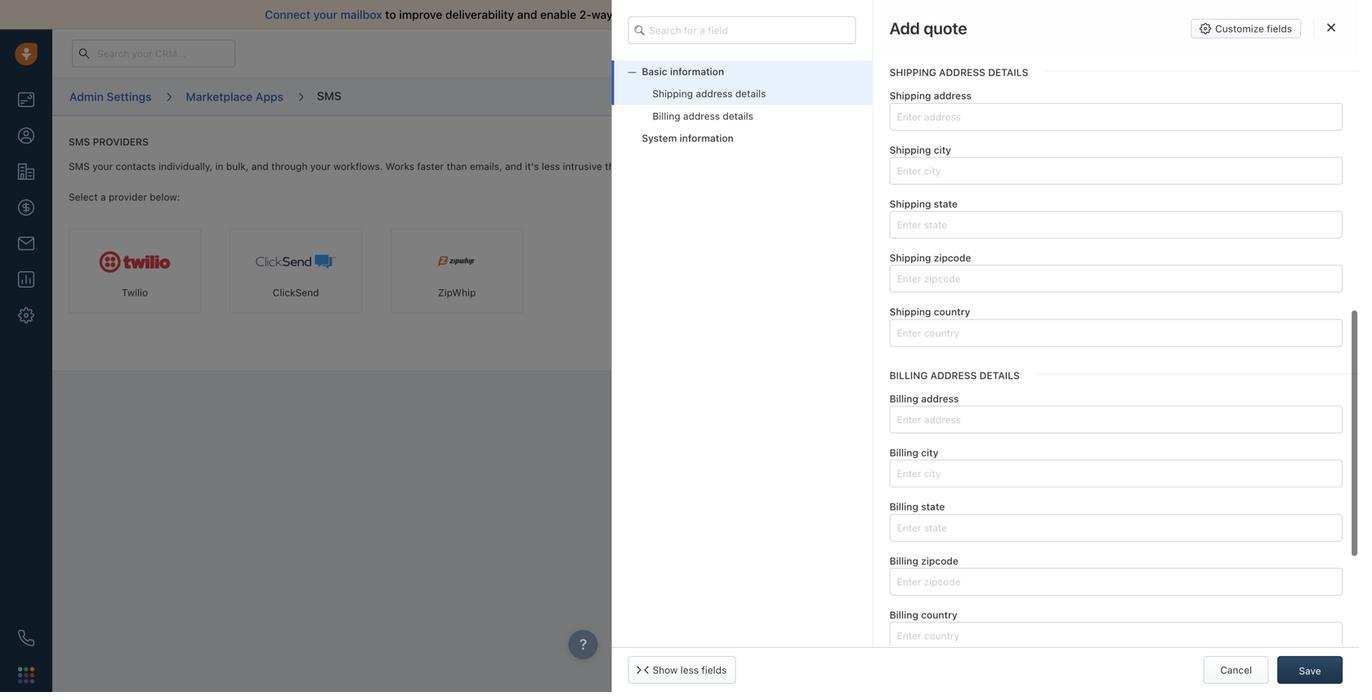 Task type: vqa. For each thing, say whether or not it's contained in the screenshot.
shipping corresponding to SHIPPING CITY text box
yes



Task type: locate. For each thing, give the bounding box(es) containing it.
Billing zipcode text field
[[890, 568, 1344, 596]]

1 vertical spatial zipcode
[[922, 555, 959, 567]]

freshsales
[[1204, 155, 1254, 166], [1198, 176, 1248, 187]]

0 horizontal spatial than
[[447, 161, 467, 172]]

city down shipping address
[[934, 144, 952, 156]]

than left phone
[[605, 161, 626, 172]]

sms right apps
[[317, 89, 342, 102]]

2 how from the top
[[1050, 176, 1071, 187]]

address inside "link"
[[696, 88, 733, 99]]

shipping for shipping zipcode text field
[[890, 252, 932, 264]]

system information link
[[612, 127, 873, 149]]

than right faster
[[447, 161, 467, 172]]

emails,
[[470, 161, 503, 172]]

customize
[[1216, 23, 1265, 34]]

and for deliverability
[[518, 8, 538, 21]]

phone element
[[10, 622, 43, 655]]

less
[[542, 161, 560, 172], [681, 665, 699, 676]]

1 how from the top
[[1050, 155, 1071, 166]]

select
[[69, 191, 98, 203]]

add quote
[[890, 18, 968, 38]]

1 vertical spatial how
[[1050, 176, 1071, 187]]

billing up billing city
[[890, 393, 919, 405]]

0 horizontal spatial in
[[215, 161, 224, 172]]

fields
[[1268, 23, 1293, 34], [702, 665, 727, 676]]

deliverability
[[446, 8, 514, 21]]

details
[[989, 67, 1029, 78], [736, 88, 766, 99], [723, 110, 754, 122], [980, 370, 1020, 381]]

1 vertical spatial fields
[[702, 665, 727, 676]]

none search field inside add quote 'dialog'
[[628, 16, 857, 44]]

sms for sms your contacts individually, in bulk, and through your workflows. works faster than emails, and it's less intrusive than phone calls
[[69, 161, 90, 172]]

0 vertical spatial shipping address details
[[890, 67, 1029, 78]]

close image
[[1328, 23, 1336, 32]]

how left send
[[1050, 176, 1071, 187]]

billing address
[[890, 393, 959, 405]]

how
[[1050, 155, 1071, 166], [1050, 176, 1071, 187]]

add
[[890, 18, 921, 38]]

0 vertical spatial fields
[[1268, 23, 1293, 34]]

shipping for shipping city text field
[[890, 144, 932, 156]]

1 vertical spatial country
[[922, 610, 958, 621]]

to
[[385, 8, 396, 21], [1009, 8, 1020, 21], [1073, 155, 1083, 166], [1073, 176, 1083, 187]]

to left 'set'
[[1073, 155, 1083, 166]]

email
[[658, 8, 687, 21]]

explore
[[1060, 47, 1095, 59]]

state up shipping zipcode
[[934, 198, 958, 210]]

how left 'set'
[[1050, 155, 1071, 166]]

how to set up sms integration in freshsales link
[[1050, 155, 1254, 166]]

to right mailbox
[[385, 8, 396, 21]]

Billing country text field
[[890, 622, 1344, 650]]

1 horizontal spatial billing address details
[[890, 370, 1020, 381]]

country for shipping country
[[934, 306, 971, 318]]

shipping address details inside "link"
[[653, 88, 766, 99]]

sms for sms
[[317, 89, 342, 102]]

trial
[[944, 48, 961, 58]]

your
[[922, 48, 942, 58]]

billing for billing zipcode text box
[[890, 555, 919, 567]]

shipping for shipping state text box
[[890, 198, 932, 210]]

0 vertical spatial zipcode
[[934, 252, 972, 264]]

details inside "link"
[[736, 88, 766, 99]]

Billing city text field
[[890, 460, 1344, 488]]

sms for sms providers
[[69, 136, 90, 148]]

connect your mailbox link
[[265, 8, 385, 21]]

0 vertical spatial freshsales
[[1204, 155, 1254, 166]]

1 than from the left
[[447, 161, 467, 172]]

and left enable
[[518, 8, 538, 21]]

fields inside button
[[702, 665, 727, 676]]

1 vertical spatial state
[[922, 501, 946, 513]]

None search field
[[628, 16, 857, 44]]

1 vertical spatial information
[[680, 132, 734, 144]]

provider
[[109, 191, 147, 203]]

start
[[1023, 8, 1048, 21]]

0 vertical spatial less
[[542, 161, 560, 172]]

your right all
[[826, 8, 850, 21]]

state for billing state
[[922, 501, 946, 513]]

sms left the providers
[[69, 136, 90, 148]]

state for shipping state
[[934, 198, 958, 210]]

2 than from the left
[[605, 161, 626, 172]]

conversations.
[[690, 8, 769, 21]]

in left the '21'
[[987, 48, 994, 58]]

billing down 'billing zipcode'
[[890, 610, 919, 621]]

freshsales right integration
[[1204, 155, 1254, 166]]

country
[[934, 306, 971, 318], [922, 610, 958, 621]]

billing up billing state
[[890, 447, 919, 459]]

shipping address details
[[890, 67, 1029, 78], [653, 88, 766, 99]]

0 vertical spatial city
[[934, 144, 952, 156]]

0 vertical spatial how
[[1050, 155, 1071, 166]]

in left bulk,
[[215, 161, 224, 172]]

Billing state text field
[[890, 514, 1344, 542]]

plans
[[1098, 47, 1124, 59]]

customize fields
[[1216, 23, 1293, 34]]

your
[[314, 8, 338, 21], [826, 8, 850, 21], [93, 161, 113, 172], [310, 161, 331, 172]]

twilio
[[122, 287, 148, 299]]

billing down billing state
[[890, 555, 919, 567]]

how for how to set up sms integration in freshsales
[[1050, 155, 1071, 166]]

0 vertical spatial country
[[934, 306, 971, 318]]

clicksend link
[[230, 229, 362, 313]]

0 horizontal spatial fields
[[702, 665, 727, 676]]

than
[[447, 161, 467, 172], [605, 161, 626, 172]]

1 horizontal spatial fields
[[1268, 23, 1293, 34]]

0 horizontal spatial billing address details
[[653, 110, 754, 122]]

system
[[642, 132, 677, 144]]

state
[[934, 198, 958, 210], [922, 501, 946, 513]]

0 vertical spatial state
[[934, 198, 958, 210]]

basic information
[[642, 66, 725, 77]]

explore plans link
[[1051, 43, 1133, 63]]

a
[[101, 191, 106, 203]]

less right the it's
[[542, 161, 560, 172]]

information down billing address details link
[[680, 132, 734, 144]]

city for shipping city
[[934, 144, 952, 156]]

shipping zipcode
[[890, 252, 972, 264]]

select a provider below:
[[69, 191, 180, 203]]

city down billing address
[[922, 447, 939, 459]]

1 horizontal spatial than
[[605, 161, 626, 172]]

country down shipping zipcode
[[934, 306, 971, 318]]

1 horizontal spatial less
[[681, 665, 699, 676]]

sms up "select"
[[69, 161, 90, 172]]

billing up billing address
[[890, 370, 928, 381]]

freshsales right on at the right
[[1198, 176, 1248, 187]]

of
[[644, 8, 655, 21]]

in up on at the right
[[1194, 155, 1202, 166]]

explore plans
[[1060, 47, 1124, 59]]

billing down billing city
[[890, 501, 919, 513]]

billing for the billing country text box
[[890, 610, 919, 621]]

workflows.
[[334, 161, 383, 172]]

1 vertical spatial freshsales
[[1198, 176, 1248, 187]]

fields right show
[[702, 665, 727, 676]]

billing address details
[[653, 110, 754, 122], [890, 370, 1020, 381]]

1 vertical spatial less
[[681, 665, 699, 676]]

in
[[987, 48, 994, 58], [1194, 155, 1202, 166], [215, 161, 224, 172]]

phone image
[[18, 630, 34, 647]]

show less fields
[[653, 665, 727, 676]]

zipcode up billing country
[[922, 555, 959, 567]]

integration
[[1141, 155, 1191, 166]]

save button
[[1278, 657, 1344, 684]]

0 vertical spatial information
[[670, 66, 725, 77]]

shipping
[[890, 67, 937, 78], [653, 88, 693, 99], [890, 90, 932, 102], [890, 144, 932, 156], [890, 198, 932, 210], [890, 252, 932, 264], [890, 306, 932, 318]]

shipping address details down trial
[[890, 67, 1029, 78]]

shipping country
[[890, 306, 971, 318]]

individually,
[[159, 161, 213, 172]]

and
[[518, 8, 538, 21], [252, 161, 269, 172], [505, 161, 523, 172]]

country down 'billing zipcode'
[[922, 610, 958, 621]]

freshworks switcher image
[[18, 668, 34, 684]]

faster
[[417, 161, 444, 172]]

billing address details link
[[612, 105, 873, 127]]

how to send sms messages on freshsales
[[1050, 176, 1248, 187]]

information right basic
[[670, 66, 725, 77]]

Billing address text field
[[890, 406, 1344, 434]]

calls
[[660, 161, 681, 172]]

your right through
[[310, 161, 331, 172]]

zipcode up the "shipping country"
[[934, 252, 972, 264]]

zipcode
[[934, 252, 972, 264], [922, 555, 959, 567]]

search image
[[635, 23, 651, 37]]

1 vertical spatial billing address details
[[890, 370, 1020, 381]]

country for billing country
[[922, 610, 958, 621]]

city for billing city
[[922, 447, 939, 459]]

1 vertical spatial shipping address details
[[653, 88, 766, 99]]

Shipping country text field
[[890, 319, 1344, 347]]

enable
[[541, 8, 577, 21]]

Search your CRM... text field
[[72, 40, 236, 67]]

2-
[[580, 8, 592, 21]]

1 vertical spatial city
[[922, 447, 939, 459]]

fields right customize at the right top of the page
[[1268, 23, 1293, 34]]

0 horizontal spatial shipping address details
[[653, 88, 766, 99]]

sms
[[317, 89, 342, 102], [69, 136, 90, 148], [1117, 155, 1138, 166], [69, 161, 90, 172], [1111, 176, 1132, 187]]

and right bulk,
[[252, 161, 269, 172]]

days
[[1009, 48, 1029, 58]]

state up 'billing zipcode'
[[922, 501, 946, 513]]

less right show
[[681, 665, 699, 676]]

shipping address details down basic information
[[653, 88, 766, 99]]

providers
[[93, 136, 149, 148]]

way
[[592, 8, 613, 21]]

billing address details up billing address
[[890, 370, 1020, 381]]

billing address details up system information
[[653, 110, 754, 122]]



Task type: describe. For each thing, give the bounding box(es) containing it.
information for basic information
[[670, 66, 725, 77]]

zipcode for billing zipcode
[[922, 555, 959, 567]]

basic information button
[[628, 66, 725, 77]]

shipping state
[[890, 198, 958, 210]]

improve
[[399, 8, 443, 21]]

marketplace apps
[[186, 90, 284, 103]]

zipwhip link
[[391, 229, 523, 313]]

add quote dialog
[[612, 0, 1360, 693]]

works
[[386, 161, 415, 172]]

Shipping address text field
[[890, 103, 1344, 131]]

clicksend
[[273, 287, 319, 299]]

show less fields button
[[628, 657, 736, 684]]

customize fields button
[[1191, 19, 1302, 38]]

apps
[[256, 90, 284, 103]]

have
[[980, 8, 1006, 21]]

0 horizontal spatial less
[[542, 161, 560, 172]]

sales
[[853, 8, 881, 21]]

your trial ends in 21 days
[[922, 48, 1029, 58]]

billing city
[[890, 447, 939, 459]]

how for how to send sms messages on freshsales
[[1050, 176, 1071, 187]]

admin
[[70, 90, 104, 103]]

to left send
[[1073, 176, 1083, 187]]

set
[[1085, 155, 1100, 166]]

how to send sms messages on freshsales link
[[1050, 176, 1248, 187]]

billing country
[[890, 610, 958, 621]]

and for bulk,
[[252, 161, 269, 172]]

1 horizontal spatial shipping address details
[[890, 67, 1029, 78]]

system information
[[642, 132, 734, 144]]

up
[[1103, 155, 1114, 166]]

marketplace
[[186, 90, 253, 103]]

cancel
[[1221, 665, 1253, 676]]

connect your mailbox to improve deliverability and enable 2-way sync of email conversations. import all your sales data so you don't have to start from scratch.
[[265, 8, 1123, 21]]

shipping for shipping country text field
[[890, 306, 932, 318]]

contacts
[[116, 161, 156, 172]]

shipping address details link
[[612, 83, 873, 105]]

admin settings
[[70, 90, 152, 103]]

import all your sales data link
[[772, 8, 911, 21]]

cancel button
[[1204, 657, 1270, 684]]

0 vertical spatial billing address details
[[653, 110, 754, 122]]

your down "sms providers"
[[93, 161, 113, 172]]

billing up the system
[[653, 110, 681, 122]]

billing state
[[890, 501, 946, 513]]

Search for a field text field
[[628, 16, 857, 44]]

quote
[[924, 18, 968, 38]]

to left "start"
[[1009, 8, 1020, 21]]

sms your contacts individually, in bulk, and through your workflows. works faster than emails, and it's less intrusive than phone calls
[[69, 161, 681, 172]]

phone
[[629, 161, 657, 172]]

your left mailbox
[[314, 8, 338, 21]]

bulk,
[[226, 161, 249, 172]]

billing for billing state text box
[[890, 501, 919, 513]]

admin settings link
[[69, 84, 152, 110]]

shipping inside "link"
[[653, 88, 693, 99]]

scratch.
[[1080, 8, 1123, 21]]

1 horizontal spatial in
[[987, 48, 994, 58]]

all
[[811, 8, 823, 21]]

through
[[271, 161, 308, 172]]

show
[[653, 665, 678, 676]]

billing zipcode
[[890, 555, 959, 567]]

mailbox
[[341, 8, 382, 21]]

send
[[1085, 176, 1108, 187]]

how to set up sms integration in freshsales
[[1050, 155, 1254, 166]]

don't
[[949, 8, 977, 21]]

save
[[1300, 666, 1322, 677]]

you
[[927, 8, 946, 21]]

shipping city
[[890, 144, 952, 156]]

connect
[[265, 8, 311, 21]]

intrusive
[[563, 161, 603, 172]]

zipcode for shipping zipcode
[[934, 252, 972, 264]]

from
[[1051, 8, 1077, 21]]

billing for billing city text box
[[890, 447, 919, 459]]

billing for the billing address 'text box'
[[890, 393, 919, 405]]

sms providers
[[69, 136, 149, 148]]

sync
[[616, 8, 641, 21]]

Shipping city text field
[[890, 157, 1344, 185]]

settings
[[107, 90, 152, 103]]

shipping for 'shipping address' text box
[[890, 90, 932, 102]]

shipping address
[[890, 90, 972, 102]]

fields inside button
[[1268, 23, 1293, 34]]

it's
[[525, 161, 539, 172]]

information for system information
[[680, 132, 734, 144]]

basic
[[642, 66, 668, 77]]

Shipping state text field
[[890, 211, 1344, 239]]

on
[[1184, 176, 1195, 187]]

twilio link
[[69, 229, 201, 313]]

so
[[911, 8, 924, 21]]

basic information link
[[612, 61, 873, 83]]

sms right up
[[1117, 155, 1138, 166]]

ends
[[963, 48, 984, 58]]

less inside button
[[681, 665, 699, 676]]

2 horizontal spatial in
[[1194, 155, 1202, 166]]

marketplace apps link
[[185, 84, 284, 110]]

Shipping zipcode text field
[[890, 265, 1344, 293]]

sms right send
[[1111, 176, 1132, 187]]

and left the it's
[[505, 161, 523, 172]]

zipwhip
[[438, 287, 476, 299]]



